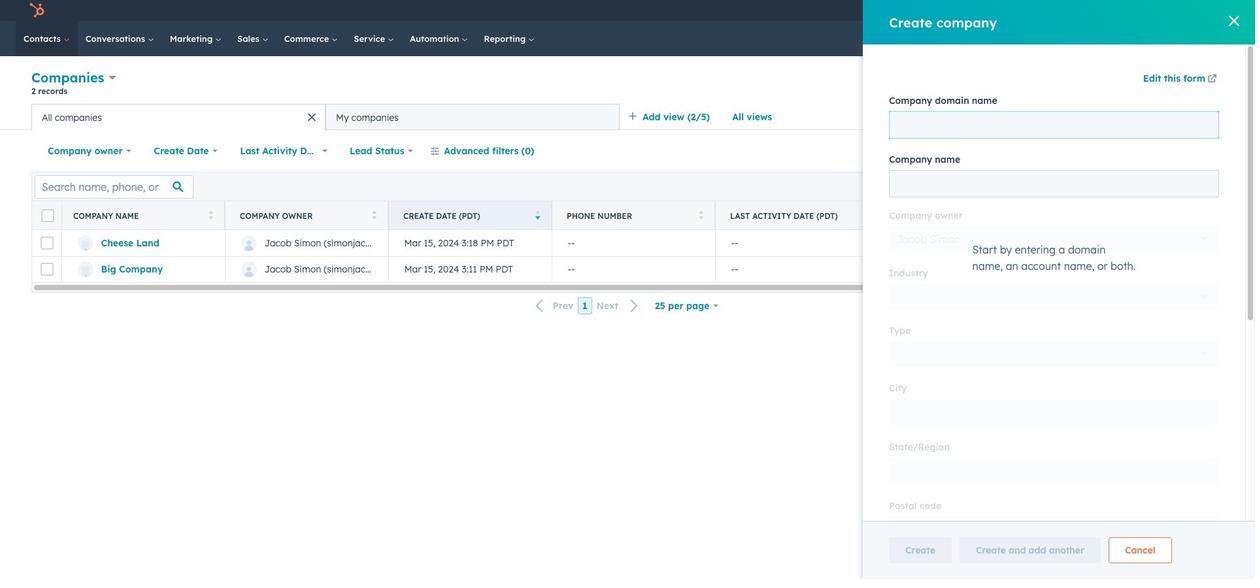 Task type: vqa. For each thing, say whether or not it's contained in the screenshot.
2nd press to sort. element from right
yes



Task type: locate. For each thing, give the bounding box(es) containing it.
press to sort. image
[[208, 210, 213, 219], [862, 210, 867, 219]]

press to sort. element
[[208, 210, 213, 221], [372, 210, 377, 221], [699, 210, 704, 221], [862, 210, 867, 221]]

2 press to sort. element from the left
[[372, 210, 377, 221]]

banner
[[31, 67, 1224, 104]]

1 press to sort. image from the left
[[208, 210, 213, 219]]

menu
[[967, 0, 1240, 21]]

0 horizontal spatial press to sort. image
[[208, 210, 213, 219]]

1 press to sort. image from the left
[[372, 210, 377, 219]]

0 horizontal spatial press to sort. image
[[372, 210, 377, 219]]

4 press to sort. element from the left
[[862, 210, 867, 221]]

pagination navigation
[[528, 297, 647, 315]]

1 horizontal spatial press to sort. image
[[862, 210, 867, 219]]

press to sort. image
[[372, 210, 377, 219], [699, 210, 704, 219]]

Search HubSpot search field
[[1072, 27, 1210, 50]]

1 horizontal spatial press to sort. image
[[699, 210, 704, 219]]

2 press to sort. image from the left
[[699, 210, 704, 219]]

jacob simon image
[[1162, 5, 1173, 16]]



Task type: describe. For each thing, give the bounding box(es) containing it.
2 press to sort. image from the left
[[862, 210, 867, 219]]

descending sort. press to sort ascending. image
[[535, 210, 540, 219]]

descending sort. press to sort ascending. element
[[535, 210, 540, 221]]

3 press to sort. element from the left
[[699, 210, 704, 221]]

1 press to sort. element from the left
[[208, 210, 213, 221]]

Search name, phone, or domain search field
[[35, 175, 194, 198]]

marketplaces image
[[1063, 6, 1075, 18]]



